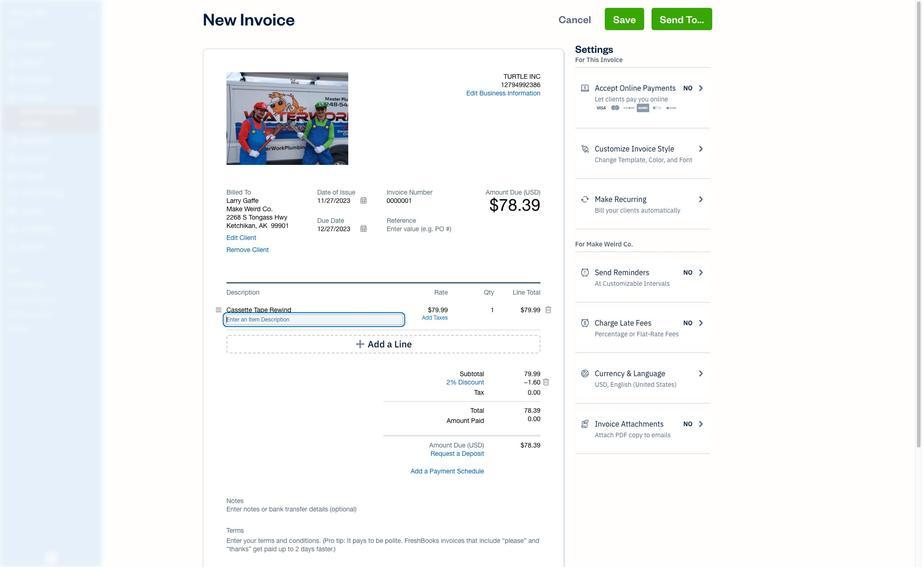 Task type: describe. For each thing, give the bounding box(es) containing it.
apps image
[[7, 266, 99, 273]]

pay
[[627, 95, 637, 103]]

attachments
[[621, 419, 664, 429]]

1 vertical spatial co.
[[624, 240, 633, 248]]

at customizable intervals
[[595, 279, 670, 288]]

12794992386
[[501, 81, 541, 88]]

78.39 0.00
[[524, 407, 541, 423]]

bars image
[[216, 306, 221, 314]]

apple pay image
[[651, 103, 664, 113]]

to...
[[686, 13, 704, 25]]

turtle for turtle inc owner
[[7, 8, 34, 18]]

edit client button
[[227, 234, 256, 242]]

chevronright image for currency & language
[[697, 368, 705, 379]]

of
[[333, 189, 338, 196]]

2 for from the top
[[575, 240, 585, 248]]

color,
[[649, 156, 666, 164]]

customize invoice style
[[595, 144, 675, 153]]

0 horizontal spatial fees
[[636, 318, 652, 328]]

add taxes
[[422, 315, 448, 321]]

estimate image
[[6, 76, 17, 85]]

refresh image
[[581, 194, 590, 205]]

chevronright image for accept online payments
[[697, 82, 705, 94]]

Line Total (USD) text field
[[520, 306, 541, 314]]

send for send to...
[[660, 13, 684, 25]]

79.99
[[524, 370, 541, 378]]

reference
[[387, 217, 416, 224]]

chevronright image for no
[[697, 267, 705, 278]]

to
[[644, 431, 650, 439]]

report image
[[6, 242, 17, 252]]

accept
[[595, 83, 618, 93]]

turtle inc owner
[[7, 8, 49, 25]]

amount due ( usd ) request a deposit
[[430, 442, 484, 457]]

latereminders image
[[581, 267, 590, 278]]

Notes text field
[[227, 505, 541, 513]]

invoices image
[[581, 418, 590, 429]]

team members image
[[7, 281, 99, 288]]

add a payment schedule button
[[393, 467, 484, 475]]

for inside settings for this invoice
[[575, 56, 585, 64]]

number
[[409, 189, 433, 196]]

template,
[[618, 156, 647, 164]]

no for charge late fees
[[684, 319, 693, 327]]

discover image
[[623, 103, 636, 113]]

settings image
[[7, 325, 99, 333]]

billed
[[227, 189, 243, 196]]

1 vertical spatial client
[[252, 246, 269, 253]]

copy
[[629, 431, 643, 439]]

items and services image
[[7, 296, 99, 303]]

your
[[606, 206, 619, 215]]

cancel
[[559, 13, 591, 25]]

cancel button
[[551, 8, 600, 30]]

emails
[[652, 431, 671, 439]]

states)
[[656, 380, 677, 389]]

client image
[[6, 58, 17, 67]]

request a deposit button
[[431, 449, 484, 458]]

recurring
[[615, 195, 647, 204]]

0 vertical spatial make
[[595, 195, 613, 204]]

add for add a line
[[368, 338, 385, 350]]

0 vertical spatial date
[[317, 189, 331, 196]]

0 vertical spatial clients
[[606, 95, 625, 103]]

bank image
[[665, 103, 678, 113]]

(united
[[633, 380, 655, 389]]

trash image
[[542, 378, 550, 386]]

invoice attachments
[[595, 419, 664, 429]]

2 vertical spatial make
[[587, 240, 603, 248]]

date inside due date 12/27/2023
[[331, 217, 344, 224]]

currency
[[595, 369, 625, 378]]

ketchikan,
[[227, 222, 257, 229]]

usd,
[[595, 380, 609, 389]]

settings
[[575, 42, 614, 55]]

american express image
[[637, 103, 650, 113]]

no for accept online payments
[[684, 84, 693, 92]]

main element
[[0, 0, 125, 567]]

business
[[480, 89, 506, 97]]

add a payment schedule
[[411, 467, 484, 475]]

change template, color, and font
[[595, 156, 693, 164]]

information
[[508, 89, 541, 97]]

chevronright image for invoice attachments
[[697, 418, 705, 429]]

chart image
[[6, 225, 17, 234]]

1 horizontal spatial total
[[527, 289, 541, 296]]

line inside button
[[394, 338, 412, 350]]

0 vertical spatial client
[[240, 234, 256, 241]]

make inside billed to larry gaffe make weird co. 2268 s tongass hwy ketchikan, ak  99901 edit client remove client
[[227, 205, 243, 213]]

reminders
[[614, 268, 650, 277]]

edit inside billed to larry gaffe make weird co. 2268 s tongass hwy ketchikan, ak  99901 edit client remove client
[[227, 234, 238, 241]]

invoice number
[[387, 189, 433, 196]]

) for request
[[483, 442, 484, 449]]

terms
[[227, 527, 244, 534]]

turtle inc 12794992386 edit business information
[[467, 73, 541, 97]]

accept online payments
[[595, 83, 676, 93]]

s
[[243, 214, 247, 221]]

amount due ( usd ) $78.39
[[486, 189, 541, 215]]

settings for this invoice
[[575, 42, 623, 64]]

visa image
[[595, 103, 608, 113]]

remove client button
[[227, 246, 269, 254]]

you
[[638, 95, 649, 103]]

add for add a payment schedule
[[411, 467, 423, 475]]

Terms text field
[[227, 537, 541, 553]]

save button
[[605, 8, 645, 30]]

qty
[[484, 289, 494, 296]]

request
[[431, 450, 455, 457]]

let clients pay you online
[[595, 95, 668, 103]]

billed to larry gaffe make weird co. 2268 s tongass hwy ketchikan, ak  99901 edit client remove client
[[227, 189, 289, 253]]

delete line item image
[[545, 306, 552, 314]]

due date 12/27/2023
[[317, 217, 351, 233]]

a for payment
[[424, 467, 428, 475]]

subtotal 2 % discount tax
[[447, 370, 484, 396]]

plus image
[[355, 340, 366, 349]]

or
[[629, 330, 636, 338]]

amount inside total amount paid
[[447, 417, 470, 424]]

english
[[611, 380, 632, 389]]

save
[[613, 13, 636, 25]]

this
[[587, 56, 599, 64]]

online
[[651, 95, 668, 103]]



Task type: locate. For each thing, give the bounding box(es) containing it.
edit left business
[[467, 89, 478, 97]]

line right plus "image"
[[394, 338, 412, 350]]

1 vertical spatial )
[[483, 442, 484, 449]]

$78.39 inside amount due ( usd ) $78.39
[[490, 195, 541, 215]]

weird inside billed to larry gaffe make weird co. 2268 s tongass hwy ketchikan, ak  99901 edit client remove client
[[244, 205, 261, 213]]

make up latereminders image
[[587, 240, 603, 248]]

charge late fees
[[595, 318, 652, 328]]

send inside send to... button
[[660, 13, 684, 25]]

0 vertical spatial for
[[575, 56, 585, 64]]

2 no from the top
[[684, 268, 693, 277]]

1 vertical spatial a
[[457, 450, 460, 457]]

1 chevronright image from the top
[[697, 82, 705, 94]]

due inside amount due ( usd ) $78.39
[[510, 189, 522, 196]]

and
[[667, 156, 678, 164]]

amount for $78.39
[[486, 189, 509, 196]]

a left deposit on the bottom
[[457, 450, 460, 457]]

3 no from the top
[[684, 319, 693, 327]]

5 chevronright image from the top
[[697, 418, 705, 429]]

invoice
[[240, 8, 295, 30], [601, 56, 623, 64], [632, 144, 656, 153], [387, 189, 408, 196], [595, 419, 620, 429]]

chevronright image
[[697, 267, 705, 278], [697, 368, 705, 379]]

1 vertical spatial usd
[[469, 442, 483, 449]]

( for $78.39
[[524, 189, 526, 196]]

amount inside amount due ( usd ) $78.39
[[486, 189, 509, 196]]

payment image
[[6, 137, 17, 146]]

discount
[[459, 379, 484, 386]]

1 vertical spatial turtle
[[504, 73, 528, 80]]

0 vertical spatial rate
[[435, 289, 448, 296]]

Enter an Invoice # text field
[[387, 197, 413, 204]]

2 chevronright image from the top
[[697, 143, 705, 154]]

) inside amount due ( usd ) request a deposit
[[483, 442, 484, 449]]

turtle inside 'turtle inc owner'
[[7, 8, 34, 18]]

add a line button
[[227, 335, 541, 354]]

intervals
[[644, 279, 670, 288]]

add
[[422, 315, 432, 321], [368, 338, 385, 350], [411, 467, 423, 475]]

0 horizontal spatial turtle
[[7, 8, 34, 18]]

tongass
[[249, 214, 273, 221]]

edit business information button
[[467, 89, 541, 97]]

0.00
[[528, 389, 541, 396], [528, 415, 541, 423]]

percentage or flat-rate fees
[[595, 330, 679, 338]]

1 0.00 from the top
[[528, 389, 541, 396]]

new
[[203, 8, 237, 30]]

for up latereminders image
[[575, 240, 585, 248]]

2 horizontal spatial due
[[510, 189, 522, 196]]

issue
[[340, 189, 355, 196]]

) left refresh image
[[539, 189, 541, 196]]

rate right the or
[[651, 330, 664, 338]]

client right remove
[[252, 246, 269, 253]]

bank connections image
[[7, 310, 99, 318]]

date of issue
[[317, 189, 355, 196]]

clients down recurring
[[620, 206, 640, 215]]

Enter an Item Name text field
[[227, 306, 402, 314]]

Reference Number text field
[[387, 225, 452, 233]]

weird up send reminders on the top right
[[604, 240, 622, 248]]

notes
[[227, 497, 244, 505]]

1 horizontal spatial a
[[424, 467, 428, 475]]

payment
[[430, 467, 455, 475]]

2 0.00 from the top
[[528, 415, 541, 423]]

co. up tongass
[[263, 205, 273, 213]]

make down larry
[[227, 205, 243, 213]]

2 vertical spatial add
[[411, 467, 423, 475]]

( inside amount due ( usd ) request a deposit
[[468, 442, 469, 449]]

let
[[595, 95, 604, 103]]

attach
[[595, 431, 614, 439]]

0 horizontal spatial weird
[[244, 205, 261, 213]]

Item Rate (USD) text field
[[428, 306, 448, 314]]

currency & language
[[595, 369, 666, 378]]

total inside total amount paid
[[471, 407, 484, 414]]

Issue date in MM/DD/YYYY format text field
[[317, 197, 373, 204]]

2 vertical spatial due
[[454, 442, 466, 449]]

date left of
[[317, 189, 331, 196]]

turtle
[[7, 8, 34, 18], [504, 73, 528, 80]]

a inside amount due ( usd ) request a deposit
[[457, 450, 460, 457]]

&
[[627, 369, 632, 378]]

taxes
[[434, 315, 448, 321]]

weird
[[244, 205, 261, 213], [604, 240, 622, 248]]

1 vertical spatial total
[[471, 407, 484, 414]]

1 vertical spatial edit
[[227, 234, 238, 241]]

total
[[527, 289, 541, 296], [471, 407, 484, 414]]

usd for $78.39
[[526, 189, 539, 196]]

2 vertical spatial a
[[424, 467, 428, 475]]

99901
[[271, 222, 289, 229]]

0 horizontal spatial inc
[[36, 8, 49, 18]]

1 horizontal spatial (
[[524, 189, 526, 196]]

0 vertical spatial total
[[527, 289, 541, 296]]

make up bill
[[595, 195, 613, 204]]

new invoice
[[203, 8, 295, 30]]

add right plus "image"
[[368, 338, 385, 350]]

usd inside amount due ( usd ) $78.39
[[526, 189, 539, 196]]

co.
[[263, 205, 273, 213], [624, 240, 633, 248]]

0.00 inside 78.39 0.00
[[528, 415, 541, 423]]

1 horizontal spatial line
[[513, 289, 525, 296]]

2 chevronright image from the top
[[697, 368, 705, 379]]

12/27/2023
[[317, 225, 351, 233]]

a right plus "image"
[[387, 338, 392, 350]]

for left this
[[575, 56, 585, 64]]

add taxes button
[[422, 315, 448, 321]]

1 vertical spatial 0.00
[[528, 415, 541, 423]]

inc for turtle inc 12794992386 edit business information
[[530, 73, 541, 80]]

make recurring
[[595, 195, 647, 204]]

amount inside amount due ( usd ) request a deposit
[[430, 442, 452, 449]]

a
[[387, 338, 392, 350], [457, 450, 460, 457], [424, 467, 428, 475]]

date up 12/27/2023
[[331, 217, 344, 224]]

turtle for turtle inc 12794992386 edit business information
[[504, 73, 528, 80]]

description
[[227, 289, 260, 296]]

1 no from the top
[[684, 84, 693, 92]]

rate up item rate (usd) text field
[[435, 289, 448, 296]]

0 horizontal spatial rate
[[435, 289, 448, 296]]

0 horizontal spatial total
[[471, 407, 484, 414]]

0 vertical spatial )
[[539, 189, 541, 196]]

1 horizontal spatial weird
[[604, 240, 622, 248]]

gaffe
[[243, 197, 259, 204]]

1 horizontal spatial usd
[[526, 189, 539, 196]]

0 vertical spatial usd
[[526, 189, 539, 196]]

project image
[[6, 172, 17, 181]]

larry
[[227, 197, 241, 204]]

0 vertical spatial turtle
[[7, 8, 34, 18]]

attach pdf copy to emails
[[595, 431, 671, 439]]

inc inside turtle inc 12794992386 edit business information
[[530, 73, 541, 80]]

a left the payment
[[424, 467, 428, 475]]

0 vertical spatial (
[[524, 189, 526, 196]]

online
[[620, 83, 642, 93]]

12/27/2023 button
[[317, 225, 373, 233]]

0 vertical spatial send
[[660, 13, 684, 25]]

0 horizontal spatial a
[[387, 338, 392, 350]]

co. inside billed to larry gaffe make weird co. 2268 s tongass hwy ketchikan, ak  99901 edit client remove client
[[263, 205, 273, 213]]

1 horizontal spatial turtle
[[504, 73, 528, 80]]

latefees image
[[581, 317, 590, 328]]

inc inside 'turtle inc owner'
[[36, 8, 49, 18]]

bill
[[595, 206, 604, 215]]

automatically
[[641, 206, 681, 215]]

0 horizontal spatial usd
[[469, 442, 483, 449]]

hwy
[[275, 214, 287, 221]]

0 horizontal spatial line
[[394, 338, 412, 350]]

1 vertical spatial make
[[227, 205, 243, 213]]

customize
[[595, 144, 630, 153]]

customizable
[[603, 279, 643, 288]]

1 vertical spatial due
[[317, 217, 329, 224]]

delete
[[266, 114, 288, 124]]

0 horizontal spatial due
[[317, 217, 329, 224]]

for
[[575, 56, 585, 64], [575, 240, 585, 248]]

) for $78.39
[[539, 189, 541, 196]]

clients down accept at the right
[[606, 95, 625, 103]]

to
[[244, 189, 251, 196]]

line up line total (usd) text box
[[513, 289, 525, 296]]

tax
[[474, 389, 484, 396]]

currencyandlanguage image
[[581, 368, 590, 379]]

turtle up owner
[[7, 8, 34, 18]]

add for add taxes
[[422, 315, 432, 321]]

no
[[684, 84, 693, 92], [684, 268, 693, 277], [684, 319, 693, 327], [684, 420, 693, 428]]

due for request
[[454, 442, 466, 449]]

total up the paid
[[471, 407, 484, 414]]

1 horizontal spatial due
[[454, 442, 466, 449]]

0.00 down −1.60
[[528, 389, 541, 396]]

0 vertical spatial edit
[[467, 89, 478, 97]]

due
[[510, 189, 522, 196], [317, 217, 329, 224], [454, 442, 466, 449]]

1 vertical spatial clients
[[620, 206, 640, 215]]

bill your clients automatically
[[595, 206, 681, 215]]

add left the payment
[[411, 467, 423, 475]]

co. up reminders
[[624, 240, 633, 248]]

due inside amount due ( usd ) request a deposit
[[454, 442, 466, 449]]

usd for request
[[469, 442, 483, 449]]

pdf
[[616, 431, 628, 439]]

send for send reminders
[[595, 268, 612, 277]]

payments
[[643, 83, 676, 93]]

1 vertical spatial for
[[575, 240, 585, 248]]

1 vertical spatial chevronright image
[[697, 368, 705, 379]]

amount for request
[[430, 442, 452, 449]]

0 vertical spatial $78.39
[[490, 195, 541, 215]]

add down item rate (usd) text field
[[422, 315, 432, 321]]

deposit
[[462, 450, 484, 457]]

1 vertical spatial amount
[[447, 417, 470, 424]]

−1.60
[[524, 379, 541, 386]]

2 horizontal spatial a
[[457, 450, 460, 457]]

a for line
[[387, 338, 392, 350]]

timer image
[[6, 189, 17, 199]]

fees up flat-
[[636, 318, 652, 328]]

0 horizontal spatial )
[[483, 442, 484, 449]]

charge
[[595, 318, 618, 328]]

4 no from the top
[[684, 420, 693, 428]]

invoice inside settings for this invoice
[[601, 56, 623, 64]]

0 vertical spatial amount
[[486, 189, 509, 196]]

send reminders
[[595, 268, 650, 277]]

dashboard image
[[6, 40, 17, 50]]

0 vertical spatial due
[[510, 189, 522, 196]]

0 horizontal spatial (
[[468, 442, 469, 449]]

add inside button
[[368, 338, 385, 350]]

( inside amount due ( usd ) $78.39
[[524, 189, 526, 196]]

paintbrush image
[[581, 143, 590, 154]]

4 chevronright image from the top
[[697, 317, 705, 328]]

weird down gaffe
[[244, 205, 261, 213]]

) inside amount due ( usd ) $78.39
[[539, 189, 541, 196]]

0 vertical spatial fees
[[636, 318, 652, 328]]

%
[[450, 379, 457, 386]]

edit up remove
[[227, 234, 238, 241]]

1 chevronright image from the top
[[697, 267, 705, 278]]

expense image
[[6, 154, 17, 164]]

chevronright image for charge late fees
[[697, 317, 705, 328]]

edit
[[467, 89, 478, 97], [227, 234, 238, 241]]

total amount paid
[[447, 407, 484, 424]]

edit inside turtle inc 12794992386 edit business information
[[467, 89, 478, 97]]

send left to...
[[660, 13, 684, 25]]

78.39
[[524, 407, 541, 414]]

0 vertical spatial co.
[[263, 205, 273, 213]]

mastercard image
[[609, 103, 622, 113]]

for make weird co.
[[575, 240, 633, 248]]

1 vertical spatial (
[[468, 442, 469, 449]]

no for invoice attachments
[[684, 420, 693, 428]]

a inside add a line button
[[387, 338, 392, 350]]

due inside due date 12/27/2023
[[317, 217, 329, 224]]

no for send reminders
[[684, 268, 693, 277]]

1 vertical spatial send
[[595, 268, 612, 277]]

( for request
[[468, 442, 469, 449]]

0 horizontal spatial edit
[[227, 234, 238, 241]]

1 for from the top
[[575, 56, 585, 64]]

0 vertical spatial add
[[422, 315, 432, 321]]

0 vertical spatial a
[[387, 338, 392, 350]]

invoice image
[[6, 93, 17, 102]]

delete image
[[266, 114, 310, 124]]

0 horizontal spatial co.
[[263, 205, 273, 213]]

a inside add a payment schedule dropdown button
[[424, 467, 428, 475]]

subtotal
[[460, 370, 484, 378]]

Enter an Item Description text field
[[227, 316, 402, 323]]

client
[[240, 234, 256, 241], [252, 246, 269, 253]]

due for $78.39
[[510, 189, 522, 196]]

2
[[447, 379, 450, 386]]

1 horizontal spatial inc
[[530, 73, 541, 80]]

0 vertical spatial chevronright image
[[697, 267, 705, 278]]

money image
[[6, 207, 17, 216]]

send up at at the right
[[595, 268, 612, 277]]

usd inside amount due ( usd ) request a deposit
[[469, 442, 483, 449]]

1 vertical spatial date
[[331, 217, 344, 224]]

line total
[[513, 289, 541, 296]]

chevronright image
[[697, 82, 705, 94], [697, 143, 705, 154], [697, 194, 705, 205], [697, 317, 705, 328], [697, 418, 705, 429]]

1 horizontal spatial fees
[[666, 330, 679, 338]]

at
[[595, 279, 602, 288]]

add inside dropdown button
[[411, 467, 423, 475]]

change
[[595, 156, 617, 164]]

0.00 down 78.39
[[528, 415, 541, 423]]

image
[[290, 114, 310, 124]]

1 horizontal spatial co.
[[624, 240, 633, 248]]

remove
[[227, 246, 250, 253]]

) up deposit on the bottom
[[483, 442, 484, 449]]

1 vertical spatial weird
[[604, 240, 622, 248]]

style
[[658, 144, 675, 153]]

inc for turtle inc owner
[[36, 8, 49, 18]]

1 vertical spatial line
[[394, 338, 412, 350]]

1 horizontal spatial rate
[[651, 330, 664, 338]]

client up remove client button
[[240, 234, 256, 241]]

0 horizontal spatial send
[[595, 268, 612, 277]]

1 horizontal spatial )
[[539, 189, 541, 196]]

fees
[[636, 318, 652, 328], [666, 330, 679, 338]]

1 vertical spatial $78.39
[[521, 442, 541, 449]]

late
[[620, 318, 634, 328]]

2 vertical spatial amount
[[430, 442, 452, 449]]

flat-
[[637, 330, 651, 338]]

0 vertical spatial inc
[[36, 8, 49, 18]]

0 vertical spatial weird
[[244, 205, 261, 213]]

0 vertical spatial line
[[513, 289, 525, 296]]

turtle inside turtle inc 12794992386 edit business information
[[504, 73, 528, 80]]

freshbooks image
[[44, 552, 58, 563]]

0 vertical spatial 0.00
[[528, 389, 541, 396]]

inc
[[36, 8, 49, 18], [530, 73, 541, 80]]

1 vertical spatial rate
[[651, 330, 664, 338]]

total up line total (usd) text box
[[527, 289, 541, 296]]

1 vertical spatial inc
[[530, 73, 541, 80]]

Item Quantity text field
[[481, 306, 494, 314]]

language
[[634, 369, 666, 378]]

turtle up 12794992386
[[504, 73, 528, 80]]

1 vertical spatial add
[[368, 338, 385, 350]]

1 vertical spatial fees
[[666, 330, 679, 338]]

1 horizontal spatial send
[[660, 13, 684, 25]]

3 chevronright image from the top
[[697, 194, 705, 205]]

1 horizontal spatial edit
[[467, 89, 478, 97]]

onlinesales image
[[581, 82, 590, 94]]

fees right flat-
[[666, 330, 679, 338]]



Task type: vqa. For each thing, say whether or not it's contained in the screenshot.
the topmost 0.00
yes



